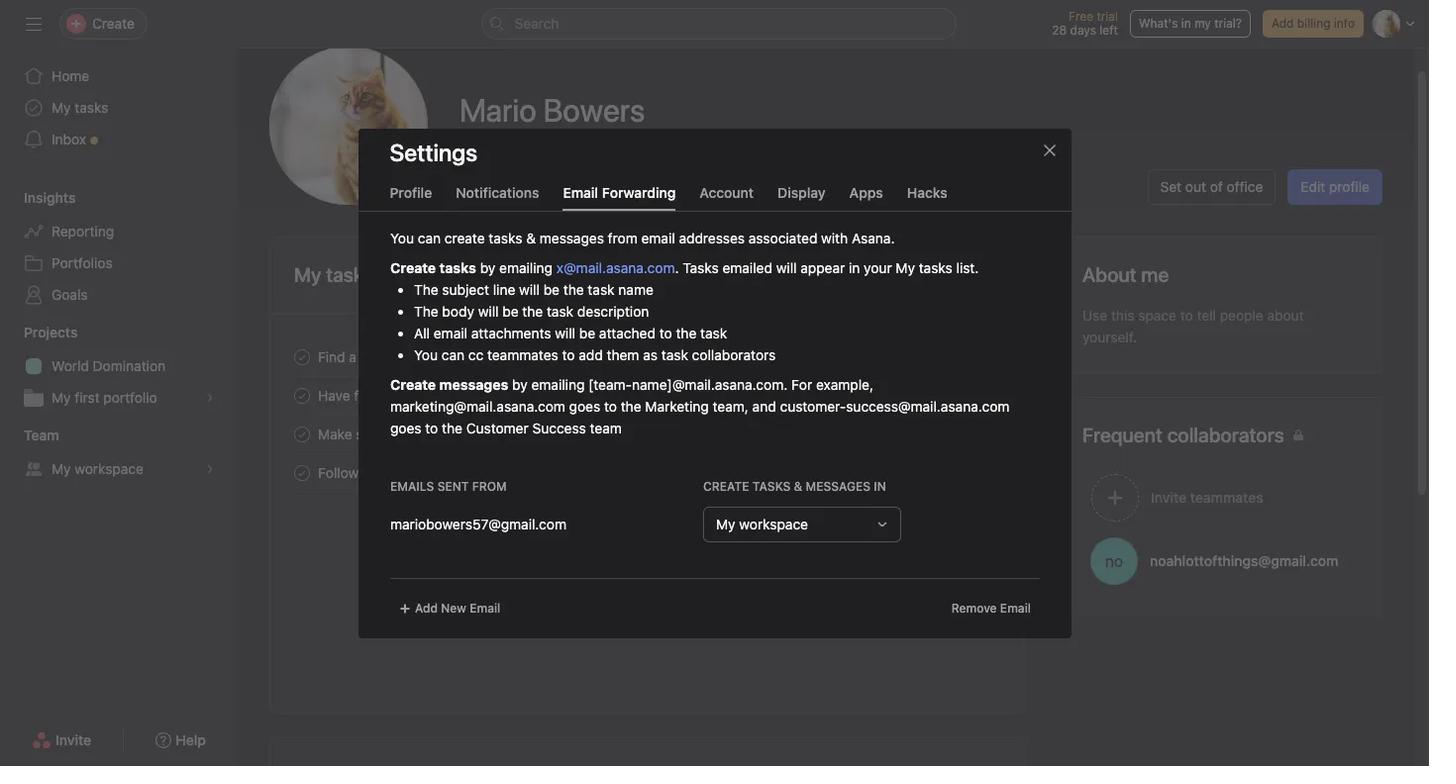 Task type: locate. For each thing, give the bounding box(es) containing it.
by inside by emailing [team-name]@mail.asana.com. for example, marketing@mail.asana.com goes to the marketing team, and customer-success@mail.asana.com goes to the customer success team
[[512, 376, 527, 393]]

2 horizontal spatial email
[[1000, 601, 1031, 616]]

goes up follow up on "have fun" at bottom
[[390, 420, 421, 436]]

0 horizontal spatial add
[[415, 601, 438, 616]]

my workspace button
[[703, 507, 901, 543]]

add new email button
[[390, 595, 509, 623]]

1 horizontal spatial be
[[543, 281, 559, 298]]

0 horizontal spatial email
[[469, 601, 500, 616]]

you down profile button on the left of page
[[390, 229, 414, 246]]

1 vertical spatial completed image
[[290, 423, 314, 446]]

0 vertical spatial from
[[608, 229, 637, 246]]

be up attachments
[[502, 303, 518, 320]]

1 vertical spatial completed checkbox
[[290, 461, 314, 485]]

email up .
[[641, 229, 675, 246]]

0 vertical spatial world domination link
[[12, 351, 226, 382]]

0 vertical spatial completed checkbox
[[290, 345, 314, 369]]

1 vertical spatial domination
[[882, 388, 946, 403]]

apps
[[850, 184, 884, 201]]

1 vertical spatial create
[[390, 376, 436, 393]]

1 horizontal spatial can
[[441, 346, 464, 363]]

completed image left have
[[290, 384, 314, 408]]

3:40pm
[[480, 138, 530, 155]]

tasks right all
[[963, 268, 993, 282]]

0 vertical spatial world
[[52, 358, 89, 375]]

world up first
[[52, 358, 89, 375]]

emailing up success
[[531, 376, 584, 393]]

28
[[1053, 23, 1067, 38]]

messages up the marketing@mail.asana.com
[[439, 376, 508, 393]]

search button
[[481, 8, 957, 40]]

0 horizontal spatial create
[[444, 229, 485, 246]]

team right "a"
[[360, 349, 392, 366]]

2 horizontal spatial messages
[[806, 479, 871, 494]]

up
[[363, 465, 379, 482]]

1 horizontal spatial create
[[703, 479, 749, 494]]

0 vertical spatial team
[[360, 349, 392, 366]]

inbox link
[[12, 124, 226, 156]]

1 vertical spatial in
[[849, 259, 860, 276]]

messages up "x@mail.asana.com" link
[[539, 229, 604, 246]]

1 horizontal spatial my workspace
[[716, 516, 808, 533]]

0 horizontal spatial team
[[360, 349, 392, 366]]

add
[[1272, 16, 1295, 31], [415, 601, 438, 616]]

tasks down home
[[75, 99, 108, 116]]

task left description
[[546, 303, 573, 320]]

inbox
[[52, 131, 86, 148]]

description
[[577, 303, 649, 320]]

0 vertical spatial by
[[480, 259, 495, 276]]

projects
[[24, 324, 78, 341]]

you
[[390, 229, 414, 246], [414, 346, 437, 363]]

–
[[953, 388, 960, 403]]

1 horizontal spatial by
[[512, 376, 527, 393]]

2 vertical spatial messages
[[806, 479, 871, 494]]

completed checkbox for have fun
[[290, 384, 314, 408]]

my for my first portfolio link
[[52, 389, 71, 406]]

0 vertical spatial create
[[444, 229, 485, 246]]

2 completed image from the top
[[290, 423, 314, 446]]

0 horizontal spatial my workspace
[[52, 461, 144, 478]]

by
[[480, 259, 495, 276], [512, 376, 527, 393]]

completed image
[[290, 345, 314, 369], [290, 461, 314, 485]]

1 completed checkbox from the top
[[290, 345, 314, 369]]

my down team
[[52, 461, 71, 478]]

create up all
[[390, 259, 436, 276]]

make
[[318, 426, 352, 443]]

today
[[916, 388, 950, 403]]

add inside button
[[1272, 16, 1295, 31]]

my down the create tasks & messages in
[[716, 516, 735, 533]]

will up teammates
[[555, 325, 575, 341]]

0 vertical spatial you
[[390, 229, 414, 246]]

add left 'new'
[[415, 601, 438, 616]]

0 horizontal spatial world domination
[[52, 358, 166, 375]]

about
[[1268, 307, 1305, 324]]

and
[[752, 398, 776, 415]]

"have
[[402, 465, 441, 482]]

0 vertical spatial workspace
[[75, 461, 144, 478]]

1 vertical spatial world domination
[[846, 388, 946, 403]]

0 vertical spatial in
[[1182, 16, 1192, 31]]

in left your
[[849, 259, 860, 276]]

reporting
[[52, 223, 114, 240]]

1 vertical spatial world
[[846, 388, 879, 403]]

my
[[52, 99, 71, 116], [896, 259, 915, 276], [52, 389, 71, 406], [52, 461, 71, 478], [716, 516, 735, 533]]

by down teammates
[[512, 376, 527, 393]]

0 horizontal spatial world
[[52, 358, 89, 375]]

my up inbox
[[52, 99, 71, 116]]

my inside 'link'
[[52, 99, 71, 116]]

the up all
[[414, 303, 438, 320]]

0 horizontal spatial from
[[472, 479, 507, 494]]

in inside create tasks by emailing x@mail.asana.com . tasks emailed will appear in your my tasks list. the subject line will be the task name the body will be the task description all email attachments will be attached to the task you can cc teammates to add them as task collaborators
[[849, 259, 860, 276]]

1 vertical spatial workspace
[[739, 516, 808, 533]]

attached
[[599, 325, 655, 341]]

0 vertical spatial emailing
[[499, 259, 552, 276]]

world domination link up portfolio
[[12, 351, 226, 382]]

view
[[917, 268, 944, 282]]

1 horizontal spatial goes
[[569, 398, 600, 415]]

0 horizontal spatial email
[[433, 325, 467, 341]]

can left cc
[[441, 346, 464, 363]]

left
[[1100, 23, 1119, 38]]

1 vertical spatial you
[[414, 346, 437, 363]]

task up collaborators
[[700, 325, 727, 341]]

2 completed image from the top
[[290, 461, 314, 485]]

0 vertical spatial completed checkbox
[[290, 423, 314, 446]]

line
[[493, 281, 515, 298]]

1 horizontal spatial team
[[590, 420, 622, 436]]

1 horizontal spatial world domination
[[846, 388, 946, 403]]

1 vertical spatial add
[[415, 601, 438, 616]]

1 horizontal spatial world domination link
[[838, 386, 946, 406]]

0 vertical spatial domination
[[93, 358, 166, 375]]

0 horizontal spatial &
[[526, 229, 536, 246]]

completed checkbox left make
[[290, 423, 314, 446]]

my left first
[[52, 389, 71, 406]]

1 horizontal spatial email
[[563, 184, 599, 201]]

completed image left 'find' on the top of the page
[[290, 345, 314, 369]]

0 horizontal spatial by
[[480, 259, 495, 276]]

free
[[1069, 9, 1094, 24]]

add for add billing info
[[1272, 16, 1295, 31]]

1 vertical spatial team
[[590, 420, 622, 436]]

0 vertical spatial messages
[[539, 229, 604, 246]]

emails sent from
[[390, 479, 507, 494]]

1 create from the top
[[390, 259, 436, 276]]

in up my workspace dropdown button
[[874, 479, 886, 494]]

task right 'as'
[[661, 346, 688, 363]]

1 vertical spatial world domination link
[[838, 386, 946, 406]]

1 horizontal spatial in
[[874, 479, 886, 494]]

goes down the [team-
[[569, 398, 600, 415]]

0 vertical spatial the
[[414, 281, 438, 298]]

completed checkbox left the follow
[[290, 461, 314, 485]]

tasks up subject
[[439, 259, 476, 276]]

this
[[1112, 307, 1135, 324]]

to inside use this space to tell people about yourself.
[[1181, 307, 1194, 324]]

1 vertical spatial email
[[433, 325, 467, 341]]

2 horizontal spatial in
[[1182, 16, 1192, 31]]

team down the [team-
[[590, 420, 622, 436]]

completed checkbox left have
[[290, 384, 314, 408]]

1 horizontal spatial workspace
[[739, 516, 808, 533]]

30
[[987, 388, 1002, 403]]

will
[[776, 259, 797, 276], [519, 281, 539, 298], [478, 303, 498, 320], [555, 325, 575, 341]]

0 horizontal spatial workspace
[[75, 461, 144, 478]]

0 vertical spatial completed image
[[290, 384, 314, 408]]

create inside create tasks by emailing x@mail.asana.com . tasks emailed will appear in your my tasks list. the subject line will be the task name the body will be the task description all email attachments will be attached to the task you can cc teammates to add them as task collaborators
[[390, 259, 436, 276]]

with
[[821, 229, 848, 246]]

new
[[441, 601, 466, 616]]

will down associated
[[776, 259, 797, 276]]

1 horizontal spatial domination
[[882, 388, 946, 403]]

my
[[1195, 16, 1212, 31]]

completed image for find
[[290, 345, 314, 369]]

1 completed checkbox from the top
[[290, 423, 314, 446]]

0 horizontal spatial goes
[[390, 420, 421, 436]]

0 horizontal spatial in
[[849, 259, 860, 276]]

2 vertical spatial be
[[579, 325, 595, 341]]

my inside teams element
[[52, 461, 71, 478]]

home
[[52, 67, 89, 84]]

domination up portfolio
[[93, 358, 166, 375]]

from up "x@mail.asana.com" link
[[608, 229, 637, 246]]

workspace down the my first portfolio
[[75, 461, 144, 478]]

no
[[1106, 552, 1124, 570]]

completed checkbox left 'find' on the top of the page
[[290, 345, 314, 369]]

1 horizontal spatial world
[[846, 388, 879, 403]]

to left 'tell'
[[1181, 307, 1194, 324]]

0 vertical spatial email
[[641, 229, 675, 246]]

hacks button
[[907, 184, 948, 211]]

0 vertical spatial my workspace
[[52, 461, 144, 478]]

world domination link left –
[[838, 386, 946, 406]]

0 vertical spatial world domination
[[52, 358, 166, 375]]

my workspace down team
[[52, 461, 144, 478]]

completed image left make
[[290, 423, 314, 446]]

emailing inside by emailing [team-name]@mail.asana.com. for example, marketing@mail.asana.com goes to the marketing team, and customer-success@mail.asana.com goes to the customer success team
[[531, 376, 584, 393]]

mb
[[309, 93, 389, 159]]

messages up my workspace dropdown button
[[806, 479, 871, 494]]

2 the from the top
[[414, 303, 438, 320]]

0 vertical spatial goes
[[569, 398, 600, 415]]

will down 'line'
[[478, 303, 498, 320]]

completed image
[[290, 384, 314, 408], [290, 423, 314, 446]]

0 vertical spatial add
[[1272, 16, 1295, 31]]

2 create from the top
[[390, 376, 436, 393]]

my workspace
[[52, 461, 144, 478], [716, 516, 808, 533]]

first
[[75, 389, 100, 406]]

1 horizontal spatial add
[[1272, 16, 1295, 31]]

0 horizontal spatial world domination link
[[12, 351, 226, 382]]

world right "for"
[[846, 388, 879, 403]]

workspace down the create tasks & messages in
[[739, 516, 808, 533]]

by up 'line'
[[480, 259, 495, 276]]

my inside 'projects' element
[[52, 389, 71, 406]]

world domination up the my first portfolio
[[52, 358, 166, 375]]

0 vertical spatial completed image
[[290, 345, 314, 369]]

0 vertical spatial be
[[543, 281, 559, 298]]

email down time
[[563, 184, 599, 201]]

1 vertical spatial the
[[414, 303, 438, 320]]

0 vertical spatial can
[[417, 229, 441, 246]]

email right remove
[[1000, 601, 1031, 616]]

portfolios
[[52, 255, 113, 272]]

& down the notifications button
[[526, 229, 536, 246]]

trial?
[[1215, 16, 1243, 31]]

the left subject
[[414, 281, 438, 298]]

body
[[442, 303, 474, 320]]

close image
[[1042, 142, 1058, 158]]

snacks
[[395, 426, 439, 443]]

Completed checkbox
[[290, 345, 314, 369], [290, 384, 314, 408]]

create up subject
[[444, 229, 485, 246]]

create messages
[[390, 376, 508, 393]]

world domination left –
[[846, 388, 946, 403]]

view all tasks
[[917, 268, 993, 282]]

can down profile button on the left of page
[[417, 229, 441, 246]]

1 vertical spatial my workspace
[[716, 516, 808, 533]]

world domination
[[52, 358, 166, 375], [846, 388, 946, 403]]

from right "sent"
[[472, 479, 507, 494]]

1 vertical spatial completed checkbox
[[290, 384, 314, 408]]

&
[[526, 229, 536, 246], [794, 479, 802, 494]]

email inside remove email button
[[1000, 601, 1031, 616]]

have
[[318, 387, 350, 404]]

hacks
[[907, 184, 948, 201]]

create down the team,
[[703, 479, 749, 494]]

2 completed checkbox from the top
[[290, 384, 314, 408]]

1 vertical spatial emailing
[[531, 376, 584, 393]]

mario bowers
[[460, 91, 645, 129]]

1 vertical spatial by
[[512, 376, 527, 393]]

1 vertical spatial can
[[441, 346, 464, 363]]

1 completed image from the top
[[290, 384, 314, 408]]

team
[[360, 349, 392, 366], [590, 420, 622, 436]]

1 horizontal spatial email
[[641, 229, 675, 246]]

forwarding
[[602, 184, 676, 201]]

the up attachments
[[522, 303, 543, 320]]

2 completed checkbox from the top
[[290, 461, 314, 485]]

my for my tasks 'link' on the left of page
[[52, 99, 71, 116]]

completed image left the follow
[[290, 461, 314, 485]]

1 vertical spatial from
[[472, 479, 507, 494]]

create right the fun
[[390, 376, 436, 393]]

add inside button
[[415, 601, 438, 616]]

0 horizontal spatial can
[[417, 229, 441, 246]]

email right 'new'
[[469, 601, 500, 616]]

add left billing
[[1272, 16, 1295, 31]]

my left view
[[896, 259, 915, 276]]

workspace
[[75, 461, 144, 478], [739, 516, 808, 533]]

be right 'line'
[[543, 281, 559, 298]]

display
[[778, 184, 826, 201]]

tasks inside my tasks 'link'
[[75, 99, 108, 116]]

in left my
[[1182, 16, 1192, 31]]

0 horizontal spatial domination
[[93, 358, 166, 375]]

1 vertical spatial be
[[502, 303, 518, 320]]

Completed checkbox
[[290, 423, 314, 446], [290, 461, 314, 485]]

make some snacks
[[318, 426, 439, 443]]

email down body
[[433, 325, 467, 341]]

1 vertical spatial messages
[[439, 376, 508, 393]]

tasks
[[75, 99, 108, 116], [488, 229, 522, 246], [439, 259, 476, 276], [919, 259, 953, 276], [963, 268, 993, 282], [752, 479, 791, 494]]

1 completed image from the top
[[290, 345, 314, 369]]

1 horizontal spatial &
[[794, 479, 802, 494]]

can
[[417, 229, 441, 246], [441, 346, 464, 363]]

2 vertical spatial in
[[874, 479, 886, 494]]

you down all
[[414, 346, 437, 363]]

my tasks
[[294, 264, 374, 286]]

them
[[606, 346, 639, 363]]

my workspace down the create tasks & messages in
[[716, 516, 808, 533]]

profile
[[390, 184, 432, 201]]

my tasks
[[52, 99, 108, 116]]

1 vertical spatial create
[[703, 479, 749, 494]]

be up add
[[579, 325, 595, 341]]

emailing up 'line'
[[499, 259, 552, 276]]

emails
[[390, 479, 434, 494]]

example,
[[816, 376, 873, 393]]

1 vertical spatial &
[[794, 479, 802, 494]]

emailing
[[499, 259, 552, 276], [531, 376, 584, 393]]

goals
[[52, 286, 88, 303]]

completed checkbox for find a team
[[290, 345, 314, 369]]

2 horizontal spatial be
[[579, 325, 595, 341]]

in
[[1182, 16, 1192, 31], [849, 259, 860, 276], [874, 479, 886, 494]]

& up my workspace dropdown button
[[794, 479, 802, 494]]

0 vertical spatial create
[[390, 259, 436, 276]]

1 vertical spatial completed image
[[290, 461, 314, 485]]

cc
[[468, 346, 483, 363]]

today – oct 30
[[916, 388, 1002, 403]]

world
[[52, 358, 89, 375], [846, 388, 879, 403]]

domination left –
[[882, 388, 946, 403]]

world domination link inside 'projects' element
[[12, 351, 226, 382]]



Task type: vqa. For each thing, say whether or not it's contained in the screenshot.
Today
yes



Task type: describe. For each thing, give the bounding box(es) containing it.
teammates
[[487, 346, 558, 363]]

for
[[791, 376, 812, 393]]

world domination inside 'projects' element
[[52, 358, 166, 375]]

insights element
[[0, 180, 238, 315]]

by emailing [team-name]@mail.asana.com. for example, marketing@mail.asana.com goes to the marketing team, and customer-success@mail.asana.com goes to the customer success team
[[390, 376, 1010, 436]]

1 the from the top
[[414, 281, 438, 298]]

yourself.
[[1083, 329, 1137, 346]]

world domination link for set out of office button
[[838, 386, 946, 406]]

task up description
[[588, 281, 614, 298]]

list.
[[956, 259, 979, 276]]

search
[[515, 15, 559, 32]]

home link
[[12, 60, 226, 92]]

free trial 28 days left
[[1053, 9, 1119, 38]]

notifications
[[456, 184, 540, 201]]

x@mail.asana.com link
[[556, 259, 675, 276]]

oct
[[963, 388, 983, 403]]

success@mail.asana.com
[[846, 398, 1010, 415]]

completed image for have
[[290, 384, 314, 408]]

invite
[[56, 732, 91, 749]]

projects element
[[0, 315, 238, 418]]

my inside dropdown button
[[716, 516, 735, 533]]

of
[[1211, 178, 1224, 195]]

days
[[1071, 23, 1097, 38]]

fun"
[[445, 465, 472, 482]]

insights
[[24, 189, 76, 206]]

email inside email forwarding button
[[563, 184, 599, 201]]

in inside button
[[1182, 16, 1192, 31]]

email inside add new email button
[[469, 601, 500, 616]]

portfolio
[[103, 389, 157, 406]]

create for create tasks by emailing x@mail.asana.com . tasks emailed will appear in your my tasks list. the subject line will be the task name the body will be the task description all email attachments will be attached to the task you can cc teammates to add them as task collaborators
[[390, 259, 436, 276]]

create tasks & messages in
[[703, 479, 886, 494]]

local
[[533, 138, 563, 155]]

team inside by emailing [team-name]@mail.asana.com. for example, marketing@mail.asana.com goes to the marketing team, and customer-success@mail.asana.com goes to the customer success team
[[590, 420, 622, 436]]

mariobowers57@gmail.com
[[390, 516, 566, 533]]

teams element
[[0, 418, 238, 489]]

a
[[349, 349, 357, 366]]

1 horizontal spatial messages
[[539, 229, 604, 246]]

success
[[532, 420, 586, 436]]

info
[[1335, 16, 1356, 31]]

frequent collaborators
[[1083, 424, 1285, 447]]

the down the [team-
[[621, 398, 641, 415]]

global element
[[0, 49, 238, 167]]

can inside create tasks by emailing x@mail.asana.com . tasks emailed will appear in your my tasks list. the subject line will be the task name the body will be the task description all email attachments will be attached to the task you can cc teammates to add them as task collaborators
[[441, 346, 464, 363]]

domination inside 'projects' element
[[93, 358, 166, 375]]

noahlottofthings@gmail.com
[[1150, 552, 1339, 569]]

use
[[1083, 307, 1108, 324]]

search list box
[[481, 8, 957, 40]]

.
[[675, 259, 679, 276]]

to up "have
[[425, 420, 438, 436]]

team,
[[713, 398, 749, 415]]

follow up on "have fun"
[[318, 465, 472, 482]]

completed image for make
[[290, 423, 314, 446]]

notifications button
[[456, 184, 540, 211]]

about me
[[1083, 264, 1170, 286]]

to left add
[[562, 346, 575, 363]]

world inside 'projects' element
[[52, 358, 89, 375]]

marketing@mail.asana.com
[[390, 398, 565, 415]]

tasks left list.
[[919, 259, 953, 276]]

add
[[578, 346, 603, 363]]

team
[[24, 427, 59, 444]]

workspace inside teams element
[[75, 461, 144, 478]]

to down the [team-
[[604, 398, 617, 415]]

asana.
[[852, 229, 895, 246]]

addresses
[[679, 229, 745, 246]]

the down the marketing@mail.asana.com
[[441, 420, 462, 436]]

0 vertical spatial &
[[526, 229, 536, 246]]

remove email
[[951, 601, 1031, 616]]

edit profile button
[[1289, 169, 1383, 205]]

collaborators
[[692, 346, 776, 363]]

name
[[618, 281, 653, 298]]

customer
[[466, 420, 528, 436]]

hide sidebar image
[[26, 16, 42, 32]]

email inside create tasks by emailing x@mail.asana.com . tasks emailed will appear in your my tasks list. the subject line will be the task name the body will be the task description all email attachments will be attached to the task you can cc teammates to add them as task collaborators
[[433, 325, 467, 341]]

display button
[[778, 184, 826, 211]]

use this space to tell people about yourself.
[[1083, 307, 1305, 346]]

add billing info
[[1272, 16, 1356, 31]]

emailing inside create tasks by emailing x@mail.asana.com . tasks emailed will appear in your my tasks list. the subject line will be the task name the body will be the task description all email attachments will be attached to the task you can cc teammates to add them as task collaborators
[[499, 259, 552, 276]]

have fun
[[318, 387, 375, 404]]

name]@mail.asana.com.
[[632, 376, 788, 393]]

reporting link
[[12, 216, 226, 248]]

add new email
[[415, 601, 500, 616]]

invite button
[[19, 723, 104, 759]]

edit profile
[[1301, 178, 1370, 195]]

tasks up my workspace dropdown button
[[752, 479, 791, 494]]

workspace inside dropdown button
[[739, 516, 808, 533]]

what's in my trial? button
[[1131, 10, 1251, 38]]

create tasks by emailing x@mail.asana.com . tasks emailed will appear in your my tasks list. the subject line will be the task name the body will be the task description all email attachments will be attached to the task you can cc teammates to add them as task collaborators
[[390, 259, 979, 363]]

tell
[[1197, 307, 1217, 324]]

you can create tasks & messages from email addresses associated with asana.
[[390, 229, 895, 246]]

find a team
[[318, 349, 392, 366]]

completed checkbox for make
[[290, 423, 314, 446]]

the up collaborators
[[676, 325, 696, 341]]

completed image for follow
[[290, 461, 314, 485]]

tasks down the notifications button
[[488, 229, 522, 246]]

insights button
[[0, 188, 76, 208]]

my tasks link
[[12, 92, 226, 124]]

by inside create tasks by emailing x@mail.asana.com . tasks emailed will appear in your my tasks list. the subject line will be the task name the body will be the task description all email attachments will be attached to the task you can cc teammates to add them as task collaborators
[[480, 259, 495, 276]]

apps button
[[850, 184, 884, 211]]

emailed
[[722, 259, 772, 276]]

profile
[[1330, 178, 1370, 195]]

my inside create tasks by emailing x@mail.asana.com . tasks emailed will appear in your my tasks list. the subject line will be the task name the body will be the task description all email attachments will be attached to the task you can cc teammates to add them as task collaborators
[[896, 259, 915, 276]]

1 vertical spatial goes
[[390, 420, 421, 436]]

account button
[[700, 184, 754, 211]]

my first portfolio link
[[12, 382, 226, 414]]

0 horizontal spatial be
[[502, 303, 518, 320]]

set out of office
[[1161, 178, 1264, 195]]

my for the my workspace link
[[52, 461, 71, 478]]

account
[[700, 184, 754, 201]]

edit
[[1301, 178, 1326, 195]]

view all tasks button
[[908, 262, 1002, 289]]

customer-
[[780, 398, 846, 415]]

attachments
[[471, 325, 551, 341]]

associated
[[748, 229, 817, 246]]

create for create messages
[[390, 376, 436, 393]]

you inside create tasks by emailing x@mail.asana.com . tasks emailed will appear in your my tasks list. the subject line will be the task name the body will be the task description all email attachments will be attached to the task you can cc teammates to add them as task collaborators
[[414, 346, 437, 363]]

subject
[[442, 281, 489, 298]]

goals link
[[12, 279, 226, 311]]

1 horizontal spatial from
[[608, 229, 637, 246]]

world domination link for search button
[[12, 351, 226, 382]]

will right 'line'
[[519, 281, 539, 298]]

what's in my trial?
[[1139, 16, 1243, 31]]

portfolios link
[[12, 248, 226, 279]]

my workspace inside dropdown button
[[716, 516, 808, 533]]

completed checkbox for follow
[[290, 461, 314, 485]]

all
[[414, 325, 430, 341]]

billing
[[1298, 16, 1331, 31]]

my workspace inside teams element
[[52, 461, 144, 478]]

sent
[[437, 479, 469, 494]]

to right attached
[[659, 325, 672, 341]]

space
[[1139, 307, 1177, 324]]

tasks inside view all tasks button
[[963, 268, 993, 282]]

office
[[1227, 178, 1264, 195]]

0 horizontal spatial messages
[[439, 376, 508, 393]]

the up description
[[563, 281, 584, 298]]

add for add new email
[[415, 601, 438, 616]]

email forwarding
[[563, 184, 676, 201]]

[team-
[[588, 376, 632, 393]]

as
[[643, 346, 657, 363]]



